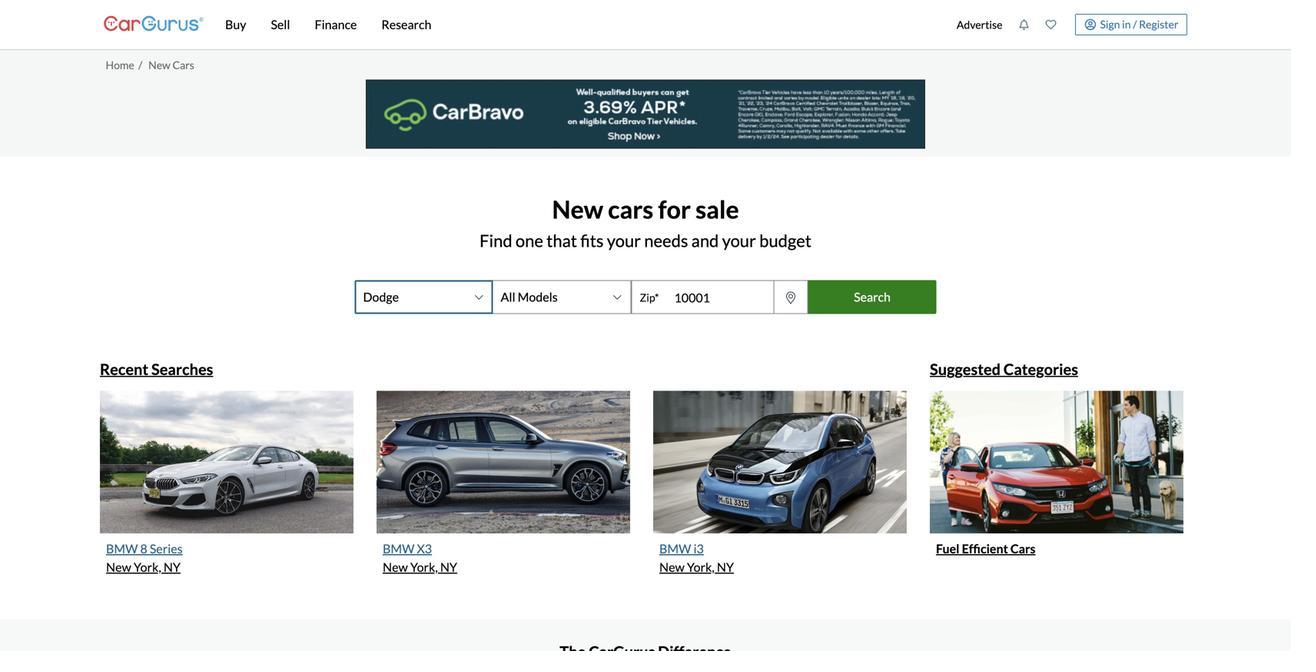 Task type: vqa. For each thing, say whether or not it's contained in the screenshot.
SELL dropdown button
yes



Task type: describe. For each thing, give the bounding box(es) containing it.
0 vertical spatial cars
[[173, 58, 194, 71]]

buy
[[225, 17, 246, 32]]

ny for bmw i3 new york, ny
[[717, 560, 734, 575]]

2 your from the left
[[723, 231, 757, 251]]

research button
[[369, 0, 444, 49]]

york, for bmw i3 new york, ny
[[687, 560, 715, 575]]

research
[[382, 17, 432, 32]]

advertise
[[957, 18, 1003, 31]]

x3
[[417, 541, 432, 556]]

series
[[150, 541, 183, 556]]

open notifications image
[[1019, 19, 1030, 30]]

sale
[[696, 195, 739, 224]]

bmw x3 new york, ny
[[383, 541, 458, 575]]

menu containing sign in / register
[[949, 3, 1188, 46]]

sign in / register link
[[1076, 14, 1188, 35]]

cars
[[608, 195, 654, 224]]

york, inside the bmw 8 series new york, ny
[[134, 560, 161, 575]]

finance button
[[303, 0, 369, 49]]

new for bmw i3 new york, ny
[[660, 560, 685, 575]]

york, for bmw x3 new york, ny
[[411, 560, 438, 575]]

sell button
[[259, 0, 303, 49]]

new for bmw x3 new york, ny
[[383, 560, 408, 575]]

one
[[516, 231, 544, 251]]

new inside new cars for sale find one that fits your needs and your budget
[[552, 195, 604, 224]]

suggested categories
[[931, 360, 1079, 379]]

advertise link
[[949, 3, 1011, 46]]

home / new cars
[[106, 58, 194, 71]]

in
[[1123, 17, 1132, 31]]

user icon image
[[1085, 19, 1097, 30]]

i3
[[694, 541, 704, 556]]

new for home / new cars
[[149, 58, 171, 71]]

cargurus logo homepage link link
[[104, 3, 204, 47]]

sign
[[1101, 17, 1121, 31]]

bmw for bmw i3
[[660, 541, 692, 556]]

bmw for bmw x3
[[383, 541, 415, 556]]

search button
[[809, 280, 937, 314]]

Zip* field
[[667, 282, 774, 314]]



Task type: locate. For each thing, give the bounding box(es) containing it.
/ right in
[[1134, 17, 1138, 31]]

fuel efficient cars image
[[931, 391, 1184, 534]]

home link
[[106, 58, 134, 71]]

1 horizontal spatial /
[[1134, 17, 1138, 31]]

cars right efficient
[[1011, 541, 1036, 556]]

finance
[[315, 17, 357, 32]]

2 bmw from the left
[[383, 541, 415, 556]]

menu bar
[[204, 0, 949, 49]]

york, inside bmw i3 new york, ny
[[687, 560, 715, 575]]

tab list
[[92, 360, 1200, 601]]

/
[[1134, 17, 1138, 31], [138, 58, 142, 71]]

register
[[1140, 17, 1179, 31]]

sign in / register menu item
[[1065, 14, 1188, 35]]

ny inside bmw i3 new york, ny
[[717, 560, 734, 575]]

find
[[480, 231, 513, 251]]

3 york, from the left
[[687, 560, 715, 575]]

ny for bmw x3 new york, ny
[[441, 560, 458, 575]]

zip*
[[640, 291, 659, 304]]

bmw 8 series image
[[100, 391, 354, 534]]

2 ny from the left
[[441, 560, 458, 575]]

sign in / register
[[1101, 17, 1179, 31]]

bmw x3 image
[[377, 391, 631, 534]]

york, down 8
[[134, 560, 161, 575]]

0 horizontal spatial bmw
[[106, 541, 138, 556]]

and
[[692, 231, 719, 251]]

tab list containing recent searches
[[92, 360, 1200, 601]]

0 vertical spatial /
[[1134, 17, 1138, 31]]

recent
[[100, 360, 149, 379]]

0 horizontal spatial your
[[607, 231, 641, 251]]

ny inside bmw x3 new york, ny
[[441, 560, 458, 575]]

menu bar containing buy
[[204, 0, 949, 49]]

0 horizontal spatial /
[[138, 58, 142, 71]]

1 horizontal spatial york,
[[411, 560, 438, 575]]

fuel efficient cars
[[937, 541, 1036, 556]]

sell
[[271, 17, 290, 32]]

saved cars image
[[1046, 19, 1057, 30]]

2 horizontal spatial york,
[[687, 560, 715, 575]]

bmw i3 new york, ny
[[660, 541, 734, 575]]

map marker alt image
[[784, 292, 799, 304]]

1 york, from the left
[[134, 560, 161, 575]]

cars inside tab list
[[1011, 541, 1036, 556]]

cars down cargurus logo homepage link link
[[173, 58, 194, 71]]

home
[[106, 58, 134, 71]]

your right and
[[723, 231, 757, 251]]

recent searches
[[100, 360, 213, 379]]

1 vertical spatial /
[[138, 58, 142, 71]]

new inside the bmw 8 series new york, ny
[[106, 560, 131, 575]]

1 horizontal spatial your
[[723, 231, 757, 251]]

menu
[[949, 3, 1188, 46]]

0 horizontal spatial york,
[[134, 560, 161, 575]]

bmw
[[106, 541, 138, 556], [383, 541, 415, 556], [660, 541, 692, 556]]

bmw 8 series new york, ny
[[106, 541, 183, 575]]

bmw left 8
[[106, 541, 138, 556]]

search
[[854, 289, 891, 304]]

fits
[[581, 231, 604, 251]]

new inside bmw i3 new york, ny
[[660, 560, 685, 575]]

your
[[607, 231, 641, 251], [723, 231, 757, 251]]

bmw inside the bmw 8 series new york, ny
[[106, 541, 138, 556]]

new inside bmw x3 new york, ny
[[383, 560, 408, 575]]

ny inside the bmw 8 series new york, ny
[[164, 560, 181, 575]]

suggested
[[931, 360, 1001, 379]]

new cars for sale find one that fits your needs and your budget
[[480, 195, 812, 251]]

2 horizontal spatial bmw
[[660, 541, 692, 556]]

bmw inside bmw i3 new york, ny
[[660, 541, 692, 556]]

3 ny from the left
[[717, 560, 734, 575]]

bmw for bmw 8 series
[[106, 541, 138, 556]]

/ inside menu item
[[1134, 17, 1138, 31]]

8
[[140, 541, 147, 556]]

1 vertical spatial cars
[[1011, 541, 1036, 556]]

york,
[[134, 560, 161, 575], [411, 560, 438, 575], [687, 560, 715, 575]]

needs
[[645, 231, 689, 251]]

cargurus logo homepage link image
[[104, 3, 204, 47]]

bmw left i3
[[660, 541, 692, 556]]

0 horizontal spatial cars
[[173, 58, 194, 71]]

advertisement region
[[366, 80, 926, 149]]

1 bmw from the left
[[106, 541, 138, 556]]

your right fits
[[607, 231, 641, 251]]

1 ny from the left
[[164, 560, 181, 575]]

cars
[[173, 58, 194, 71], [1011, 541, 1036, 556]]

york, down i3
[[687, 560, 715, 575]]

that
[[547, 231, 577, 251]]

new
[[149, 58, 171, 71], [552, 195, 604, 224], [106, 560, 131, 575], [383, 560, 408, 575], [660, 560, 685, 575]]

york, down x3
[[411, 560, 438, 575]]

1 horizontal spatial bmw
[[383, 541, 415, 556]]

0 horizontal spatial ny
[[164, 560, 181, 575]]

/ right home 'link'
[[138, 58, 142, 71]]

categories
[[1004, 360, 1079, 379]]

1 horizontal spatial cars
[[1011, 541, 1036, 556]]

searches
[[151, 360, 213, 379]]

efficient
[[962, 541, 1009, 556]]

1 horizontal spatial ny
[[441, 560, 458, 575]]

bmw left x3
[[383, 541, 415, 556]]

1 your from the left
[[607, 231, 641, 251]]

bmw inside bmw x3 new york, ny
[[383, 541, 415, 556]]

buy button
[[213, 0, 259, 49]]

for
[[659, 195, 691, 224]]

bmw i3 image
[[654, 391, 907, 534]]

york, inside bmw x3 new york, ny
[[411, 560, 438, 575]]

3 bmw from the left
[[660, 541, 692, 556]]

fuel
[[937, 541, 960, 556]]

2 york, from the left
[[411, 560, 438, 575]]

2 horizontal spatial ny
[[717, 560, 734, 575]]

ny
[[164, 560, 181, 575], [441, 560, 458, 575], [717, 560, 734, 575]]

budget
[[760, 231, 812, 251]]



